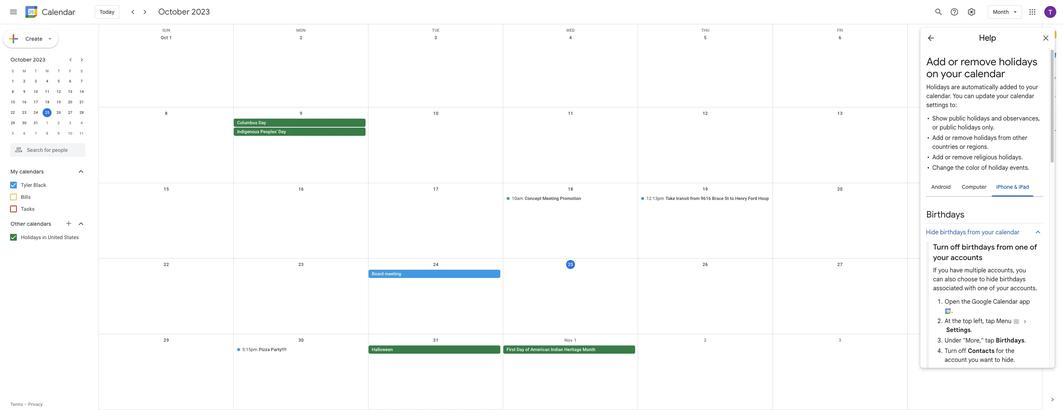 Task type: locate. For each thing, give the bounding box(es) containing it.
october up the m
[[10, 56, 32, 63]]

1 horizontal spatial month
[[993, 9, 1009, 15]]

20
[[68, 100, 72, 104], [838, 187, 843, 192]]

0 horizontal spatial 22
[[11, 111, 15, 115]]

2 s from the left
[[81, 69, 83, 73]]

1 s from the left
[[12, 69, 14, 73]]

0 vertical spatial 5
[[704, 35, 707, 40]]

month inside first day of american indian heritage month button
[[583, 347, 596, 353]]

november 1 element
[[43, 119, 52, 128]]

0 horizontal spatial 8
[[12, 90, 14, 94]]

6 down f
[[69, 79, 71, 83]]

row containing 5
[[7, 128, 87, 139]]

0 horizontal spatial 21
[[80, 100, 84, 104]]

0 horizontal spatial 2023
[[33, 56, 45, 63]]

1 vertical spatial 31
[[433, 338, 439, 343]]

terms – privacy
[[10, 402, 43, 407]]

0 horizontal spatial 26
[[57, 111, 61, 115]]

0 horizontal spatial 14
[[80, 90, 84, 94]]

1 horizontal spatial 22
[[164, 262, 169, 268]]

0 vertical spatial 30
[[22, 121, 26, 125]]

calendars
[[19, 168, 44, 175], [27, 221, 51, 227]]

month right heritage
[[583, 347, 596, 353]]

25
[[45, 111, 49, 115], [568, 262, 573, 268]]

12:13pm
[[647, 196, 664, 201]]

1 vertical spatial 11
[[568, 111, 573, 116]]

terms link
[[10, 402, 23, 407]]

10 element
[[31, 87, 40, 96]]

0 vertical spatial 2023
[[192, 7, 210, 17]]

2 horizontal spatial 9
[[300, 111, 302, 116]]

0 horizontal spatial 11
[[45, 90, 49, 94]]

21 inside row group
[[80, 100, 84, 104]]

add other calendars image
[[65, 220, 72, 227]]

18 up promotion
[[568, 187, 573, 192]]

november 9 element
[[54, 129, 63, 138]]

row group
[[7, 76, 87, 139]]

tab list
[[1043, 24, 1063, 390]]

0 vertical spatial 13
[[68, 90, 72, 94]]

19 inside row group
[[57, 100, 61, 104]]

1
[[169, 35, 172, 40], [12, 79, 14, 83], [46, 121, 48, 125], [574, 338, 577, 343]]

23
[[22, 111, 26, 115], [298, 262, 304, 268]]

1 horizontal spatial 18
[[568, 187, 573, 192]]

0 horizontal spatial 29
[[11, 121, 15, 125]]

month
[[993, 9, 1009, 15], [583, 347, 596, 353]]

27 inside row group
[[68, 111, 72, 115]]

17
[[34, 100, 38, 104], [433, 187, 439, 192]]

1 horizontal spatial 24
[[433, 262, 439, 268]]

first
[[507, 347, 516, 353]]

calendars inside dropdown button
[[19, 168, 44, 175]]

1 vertical spatial 19
[[703, 187, 708, 192]]

0 vertical spatial 10
[[34, 90, 38, 94]]

1 horizontal spatial 14
[[972, 111, 978, 116]]

1 vertical spatial 9
[[300, 111, 302, 116]]

1 vertical spatial 7
[[35, 131, 37, 136]]

month button
[[988, 3, 1022, 21]]

main drawer image
[[9, 7, 18, 16]]

promotion
[[560, 196, 581, 201]]

13 inside "element"
[[68, 90, 72, 94]]

9 down november 2 element
[[58, 131, 60, 136]]

6 down "fri"
[[839, 35, 842, 40]]

calendars up in
[[27, 221, 51, 227]]

31 inside row group
[[34, 121, 38, 125]]

31
[[34, 121, 38, 125], [433, 338, 439, 343]]

s left the m
[[12, 69, 14, 73]]

1 horizontal spatial 15
[[164, 187, 169, 192]]

tue
[[432, 28, 440, 33]]

26 inside row group
[[57, 111, 61, 115]]

29 for nov 1
[[164, 338, 169, 343]]

18 inside 18 element
[[45, 100, 49, 104]]

tasks
[[21, 206, 35, 212]]

25 inside cell
[[45, 111, 49, 115]]

1 vertical spatial 25
[[568, 262, 573, 268]]

30 element
[[20, 119, 29, 128]]

day left the of
[[517, 347, 524, 353]]

2
[[300, 35, 302, 40], [23, 79, 25, 83], [58, 121, 60, 125], [704, 338, 707, 343]]

october 2023 grid
[[7, 66, 87, 139]]

0 vertical spatial 29
[[11, 121, 15, 125]]

thu
[[701, 28, 710, 33]]

black
[[33, 182, 46, 188]]

0 vertical spatial month
[[993, 9, 1009, 15]]

day inside button
[[517, 347, 524, 353]]

14 element
[[77, 87, 86, 96]]

22
[[11, 111, 15, 115], [164, 262, 169, 268]]

31 up "halloween" button
[[433, 338, 439, 343]]

2 vertical spatial 10
[[68, 131, 72, 136]]

9
[[23, 90, 25, 94], [300, 111, 302, 116], [58, 131, 60, 136]]

1 horizontal spatial 10
[[68, 131, 72, 136]]

day up peoples'
[[259, 120, 266, 125]]

1 down 25, today element at the top left of the page
[[46, 121, 48, 125]]

november 5 element
[[8, 129, 17, 138]]

10 for october 2023
[[34, 90, 38, 94]]

s
[[12, 69, 14, 73], [81, 69, 83, 73]]

1 horizontal spatial october 2023
[[158, 7, 210, 17]]

0 vertical spatial 27
[[68, 111, 72, 115]]

meeting
[[543, 196, 559, 201]]

my calendars list
[[1, 179, 93, 215]]

0 horizontal spatial 6
[[23, 131, 25, 136]]

1 vertical spatial 23
[[298, 262, 304, 268]]

19 up 9616
[[703, 187, 708, 192]]

7
[[81, 79, 83, 83], [35, 131, 37, 136]]

8 for october 2023
[[12, 90, 14, 94]]

1 horizontal spatial 31
[[433, 338, 439, 343]]

oct 1
[[161, 35, 172, 40]]

2 vertical spatial 5
[[12, 131, 14, 136]]

27 element
[[66, 108, 75, 117]]

1 horizontal spatial 13
[[838, 111, 843, 116]]

4
[[569, 35, 572, 40], [46, 79, 48, 83], [81, 121, 83, 125], [974, 338, 976, 343]]

15 element
[[8, 98, 17, 107]]

1 vertical spatial 14
[[972, 111, 978, 116]]

october 2023 up sun at the left of the page
[[158, 7, 210, 17]]

None search field
[[0, 140, 93, 157]]

brace
[[712, 196, 724, 201]]

15 inside row group
[[11, 100, 15, 104]]

2 vertical spatial day
[[517, 347, 524, 353]]

calendars inside dropdown button
[[27, 221, 51, 227]]

31 for nov 1
[[433, 338, 439, 343]]

1 vertical spatial 5
[[58, 79, 60, 83]]

transit
[[676, 196, 689, 201]]

0 horizontal spatial 10
[[34, 90, 38, 94]]

1 horizontal spatial 23
[[298, 262, 304, 268]]

2 horizontal spatial 10
[[433, 111, 439, 116]]

2 vertical spatial 11
[[80, 131, 84, 136]]

5 down the 29 element
[[12, 131, 14, 136]]

november 11 element
[[77, 129, 86, 138]]

0 horizontal spatial 9
[[23, 90, 25, 94]]

13 for october 2023
[[68, 90, 72, 94]]

0 vertical spatial 12
[[57, 90, 61, 94]]

7 up "14" element
[[81, 79, 83, 83]]

to
[[730, 196, 734, 201]]

october 2023
[[158, 7, 210, 17], [10, 56, 45, 63]]

5 up 12 element
[[58, 79, 60, 83]]

create
[[25, 35, 43, 42]]

1 horizontal spatial 6
[[69, 79, 71, 83]]

5
[[704, 35, 707, 40], [58, 79, 60, 83], [12, 131, 14, 136]]

october up sun at the left of the page
[[158, 7, 190, 17]]

0 horizontal spatial 18
[[45, 100, 49, 104]]

0 horizontal spatial 20
[[68, 100, 72, 104]]

2 vertical spatial 8
[[46, 131, 48, 136]]

1 horizontal spatial 26
[[703, 262, 708, 268]]

3
[[435, 35, 437, 40], [35, 79, 37, 83], [69, 121, 71, 125], [839, 338, 842, 343]]

day right peoples'
[[279, 129, 286, 134]]

t left w
[[35, 69, 37, 73]]

indian
[[551, 347, 563, 353]]

6
[[839, 35, 842, 40], [69, 79, 71, 83], [23, 131, 25, 136]]

11 for sun
[[568, 111, 573, 116]]

16 element
[[20, 98, 29, 107]]

24 up board meeting button
[[433, 262, 439, 268]]

0 vertical spatial 6
[[839, 35, 842, 40]]

1 vertical spatial 30
[[298, 338, 304, 343]]

row
[[99, 24, 1042, 33], [99, 32, 1042, 107], [7, 66, 87, 76], [7, 76, 87, 87], [7, 87, 87, 97], [7, 97, 87, 108], [99, 107, 1042, 183], [7, 108, 87, 118], [7, 118, 87, 128], [7, 128, 87, 139], [99, 183, 1042, 259], [99, 259, 1042, 335], [99, 335, 1042, 410]]

0 horizontal spatial 15
[[11, 100, 15, 104]]

9 up columbus day button
[[300, 111, 302, 116]]

support image
[[950, 7, 959, 16]]

1 horizontal spatial 9
[[58, 131, 60, 136]]

9 for october 2023
[[23, 90, 25, 94]]

2023
[[192, 7, 210, 17], [33, 56, 45, 63]]

29 inside row group
[[11, 121, 15, 125]]

6 down 30 element
[[23, 131, 25, 136]]

22 inside october 2023 grid
[[11, 111, 15, 115]]

0 vertical spatial 25
[[45, 111, 49, 115]]

16 inside row group
[[22, 100, 26, 104]]

1 horizontal spatial 5
[[58, 79, 60, 83]]

19 element
[[54, 98, 63, 107]]

1 vertical spatial 6
[[69, 79, 71, 83]]

0 horizontal spatial 19
[[57, 100, 61, 104]]

12 inside october 2023 grid
[[57, 90, 61, 94]]

1 vertical spatial 26
[[703, 262, 708, 268]]

8
[[12, 90, 14, 94], [165, 111, 168, 116], [46, 131, 48, 136]]

17 inside row group
[[34, 100, 38, 104]]

1 vertical spatial 21
[[972, 187, 978, 192]]

t left f
[[58, 69, 60, 73]]

6 for 1
[[69, 79, 71, 83]]

pizza
[[259, 347, 270, 353]]

0 vertical spatial 24
[[34, 111, 38, 115]]

16
[[22, 100, 26, 104], [298, 187, 304, 192]]

12 for october 2023
[[57, 90, 61, 94]]

in
[[42, 235, 47, 241]]

1 up 15 element
[[12, 79, 14, 83]]

0 horizontal spatial 30
[[22, 121, 26, 125]]

25, today element
[[43, 108, 52, 117]]

9 for sun
[[300, 111, 302, 116]]

0 horizontal spatial 17
[[34, 100, 38, 104]]

19 down 12 element
[[57, 100, 61, 104]]

1 vertical spatial 8
[[165, 111, 168, 116]]

5 for 1
[[58, 79, 60, 83]]

row containing sun
[[99, 24, 1042, 33]]

29
[[11, 121, 15, 125], [164, 338, 169, 343]]

24 element
[[31, 108, 40, 117]]

14 inside "14" element
[[80, 90, 84, 94]]

28
[[80, 111, 84, 115], [972, 262, 978, 268]]

0 horizontal spatial 24
[[34, 111, 38, 115]]

row containing s
[[7, 66, 87, 76]]

1 horizontal spatial 28
[[972, 262, 978, 268]]

of
[[525, 347, 530, 353]]

other calendars button
[[1, 218, 93, 230]]

1 horizontal spatial 27
[[838, 262, 843, 268]]

9 inside november 9 element
[[58, 131, 60, 136]]

oct
[[161, 35, 168, 40]]

27
[[68, 111, 72, 115], [838, 262, 843, 268]]

0 horizontal spatial 16
[[22, 100, 26, 104]]

november 2 element
[[54, 119, 63, 128]]

9616
[[701, 196, 711, 201]]

0 vertical spatial 31
[[34, 121, 38, 125]]

1 horizontal spatial s
[[81, 69, 83, 73]]

6 for oct 1
[[839, 35, 842, 40]]

0 vertical spatial october
[[158, 7, 190, 17]]

october 2023 up the m
[[10, 56, 45, 63]]

day for columbus
[[259, 120, 266, 125]]

11 for october 2023
[[45, 90, 49, 94]]

0 vertical spatial 15
[[11, 100, 15, 104]]

5:15pm
[[242, 347, 257, 353]]

9 up 16 element
[[23, 90, 25, 94]]

w
[[46, 69, 49, 73]]

peoples'
[[260, 129, 277, 134]]

s right f
[[81, 69, 83, 73]]

grid
[[99, 24, 1042, 410]]

0 vertical spatial 8
[[12, 90, 14, 94]]

10
[[34, 90, 38, 94], [433, 111, 439, 116], [68, 131, 72, 136]]

30 inside row group
[[22, 121, 26, 125]]

0 horizontal spatial october 2023
[[10, 56, 45, 63]]

31 down 24 element
[[34, 121, 38, 125]]

26
[[57, 111, 61, 115], [703, 262, 708, 268]]

18 down 11 element
[[45, 100, 49, 104]]

today
[[100, 9, 115, 15]]

halloween
[[372, 347, 393, 353]]

1 vertical spatial 22
[[164, 262, 169, 268]]

10 inside 'element'
[[68, 131, 72, 136]]

calendars up the tyler black
[[19, 168, 44, 175]]

t
[[35, 69, 37, 73], [58, 69, 60, 73]]

28 inside row group
[[80, 111, 84, 115]]

2 vertical spatial 6
[[23, 131, 25, 136]]

29 element
[[8, 119, 17, 128]]

0 vertical spatial 20
[[68, 100, 72, 104]]

other
[[10, 221, 25, 227]]

30 for 1
[[22, 121, 26, 125]]

0 vertical spatial 21
[[80, 100, 84, 104]]

12 for sun
[[703, 111, 708, 116]]

14
[[80, 90, 84, 94], [972, 111, 978, 116]]

0 vertical spatial day
[[259, 120, 266, 125]]

24 down "17" element
[[34, 111, 38, 115]]

my calendars button
[[1, 166, 93, 178]]

first day of american indian heritage month
[[507, 347, 596, 353]]

5 down thu
[[704, 35, 707, 40]]

cell
[[99, 119, 234, 137], [234, 119, 369, 137], [369, 119, 503, 137], [638, 119, 773, 137], [773, 119, 908, 137], [908, 119, 1042, 137], [99, 194, 234, 203], [234, 194, 369, 203], [369, 194, 503, 203], [773, 194, 908, 203], [908, 194, 1042, 203], [234, 270, 369, 279], [503, 270, 638, 279], [638, 270, 773, 279], [773, 270, 908, 279], [908, 270, 1042, 279], [99, 346, 234, 355], [638, 346, 773, 355], [773, 346, 908, 355], [908, 346, 1042, 355]]

october
[[158, 7, 190, 17], [10, 56, 32, 63]]

0 vertical spatial 23
[[22, 111, 26, 115]]

sun
[[162, 28, 170, 33]]

15
[[11, 100, 15, 104], [164, 187, 169, 192]]

0 horizontal spatial 13
[[68, 90, 72, 94]]

1 vertical spatial 18
[[568, 187, 573, 192]]

month right settings menu image at the top right of page
[[993, 9, 1009, 15]]

18
[[45, 100, 49, 104], [568, 187, 573, 192]]

0 vertical spatial 14
[[80, 90, 84, 94]]

0 vertical spatial 16
[[22, 100, 26, 104]]

8 for sun
[[165, 111, 168, 116]]

10am
[[512, 196, 523, 201]]

0 horizontal spatial 5
[[12, 131, 14, 136]]

1 horizontal spatial 16
[[298, 187, 304, 192]]

24
[[34, 111, 38, 115], [433, 262, 439, 268]]

settings menu image
[[967, 7, 976, 16]]

0 vertical spatial 18
[[45, 100, 49, 104]]

fri
[[837, 28, 843, 33]]

7 down 31 element
[[35, 131, 37, 136]]

21 element
[[77, 98, 86, 107]]

2 horizontal spatial 5
[[704, 35, 707, 40]]

board
[[372, 272, 384, 277]]



Task type: describe. For each thing, give the bounding box(es) containing it.
1 horizontal spatial 21
[[972, 187, 978, 192]]

13 for sun
[[838, 111, 843, 116]]

grid containing oct 1
[[99, 24, 1042, 410]]

states
[[64, 235, 79, 241]]

row containing oct 1
[[99, 32, 1042, 107]]

1 vertical spatial 20
[[838, 187, 843, 192]]

1 right 'nov'
[[574, 338, 577, 343]]

10am concept meeting promotion
[[512, 196, 581, 201]]

1 t from the left
[[35, 69, 37, 73]]

meeting
[[385, 272, 401, 277]]

first day of american indian heritage month button
[[503, 346, 635, 354]]

f
[[69, 69, 71, 73]]

privacy link
[[28, 402, 43, 407]]

31 for 1
[[34, 121, 38, 125]]

26 element
[[54, 108, 63, 117]]

0 horizontal spatial 7
[[35, 131, 37, 136]]

my
[[10, 168, 18, 175]]

from
[[690, 196, 700, 201]]

30 for nov 1
[[298, 338, 304, 343]]

17 element
[[31, 98, 40, 107]]

tyler black
[[21, 182, 46, 188]]

23 inside row group
[[22, 111, 26, 115]]

holidays
[[21, 235, 41, 241]]

henry
[[735, 196, 747, 201]]

nov
[[565, 338, 573, 343]]

1 vertical spatial 17
[[433, 187, 439, 192]]

1 vertical spatial october 2023
[[10, 56, 45, 63]]

american
[[531, 347, 550, 353]]

28 element
[[77, 108, 86, 117]]

concept
[[525, 196, 542, 201]]

cell containing columbus day
[[234, 119, 369, 137]]

5 for oct 1
[[704, 35, 707, 40]]

10 for sun
[[433, 111, 439, 116]]

1 vertical spatial 24
[[433, 262, 439, 268]]

other calendars
[[10, 221, 51, 227]]

1 horizontal spatial 7
[[81, 79, 83, 83]]

calendar element
[[24, 4, 75, 21]]

22 element
[[8, 108, 17, 117]]

24 inside 24 element
[[34, 111, 38, 115]]

november 10 element
[[66, 129, 75, 138]]

1 horizontal spatial day
[[279, 129, 286, 134]]

terms
[[10, 402, 23, 407]]

board meeting
[[372, 272, 401, 277]]

calendars for my calendars
[[19, 168, 44, 175]]

18 element
[[43, 98, 52, 107]]

my calendars
[[10, 168, 44, 175]]

row containing 1
[[7, 76, 87, 87]]

23 element
[[20, 108, 29, 117]]

14 for sun
[[972, 111, 978, 116]]

sat column header
[[908, 24, 1042, 33]]

november 4 element
[[77, 119, 86, 128]]

columbus day indigenous peoples' day
[[237, 120, 286, 134]]

columbus
[[237, 120, 257, 125]]

m
[[23, 69, 26, 73]]

calendar
[[42, 7, 75, 17]]

1 vertical spatial october
[[10, 56, 32, 63]]

hospital
[[758, 196, 775, 201]]

create button
[[3, 30, 58, 48]]

wed
[[566, 28, 575, 33]]

2 t from the left
[[58, 69, 60, 73]]

tyler
[[21, 182, 32, 188]]

25 cell
[[41, 108, 53, 118]]

13 element
[[66, 87, 75, 96]]

november 6 element
[[20, 129, 29, 138]]

29 for 1
[[11, 121, 15, 125]]

31 element
[[31, 119, 40, 128]]

st
[[725, 196, 729, 201]]

party!!!!
[[271, 347, 286, 353]]

sat
[[971, 28, 979, 33]]

heritage
[[564, 347, 582, 353]]

november 8 element
[[43, 129, 52, 138]]

1 horizontal spatial 2023
[[192, 7, 210, 17]]

indigenous peoples' day button
[[234, 128, 366, 136]]

month inside month popup button
[[993, 9, 1009, 15]]

mon
[[296, 28, 306, 33]]

united
[[48, 235, 63, 241]]

today button
[[95, 3, 119, 21]]

november 7 element
[[31, 129, 40, 138]]

Search for people text field
[[15, 143, 81, 157]]

holidays in united states
[[21, 235, 79, 241]]

nov 1
[[565, 338, 577, 343]]

calendars for other calendars
[[27, 221, 51, 227]]

halloween button
[[369, 346, 500, 354]]

11 element
[[43, 87, 52, 96]]

columbus day button
[[234, 119, 366, 127]]

indigenous
[[237, 129, 259, 134]]

5:15pm pizza party!!!!
[[242, 347, 286, 353]]

14 for october 2023
[[80, 90, 84, 94]]

20 inside row group
[[68, 100, 72, 104]]

bills
[[21, 194, 31, 200]]

0 vertical spatial october 2023
[[158, 7, 210, 17]]

1 right oct
[[169, 35, 172, 40]]

1 vertical spatial 28
[[972, 262, 978, 268]]

november 3 element
[[66, 119, 75, 128]]

calendar heading
[[40, 7, 75, 17]]

12:13pm take transit from 9616 brace st to henry ford hospital
[[647, 196, 775, 201]]

12 element
[[54, 87, 63, 96]]

1 horizontal spatial 11
[[80, 131, 84, 136]]

20 element
[[66, 98, 75, 107]]

1 horizontal spatial 8
[[46, 131, 48, 136]]

16 inside grid
[[298, 187, 304, 192]]

day for first
[[517, 347, 524, 353]]

row group containing 1
[[7, 76, 87, 139]]

ford
[[748, 196, 757, 201]]

–
[[24, 402, 27, 407]]

take
[[666, 196, 675, 201]]

privacy
[[28, 402, 43, 407]]

1 vertical spatial 27
[[838, 262, 843, 268]]

1 horizontal spatial october
[[158, 7, 190, 17]]

1 vertical spatial 15
[[164, 187, 169, 192]]

board meeting button
[[369, 270, 500, 278]]



Task type: vqa. For each thing, say whether or not it's contained in the screenshot.


